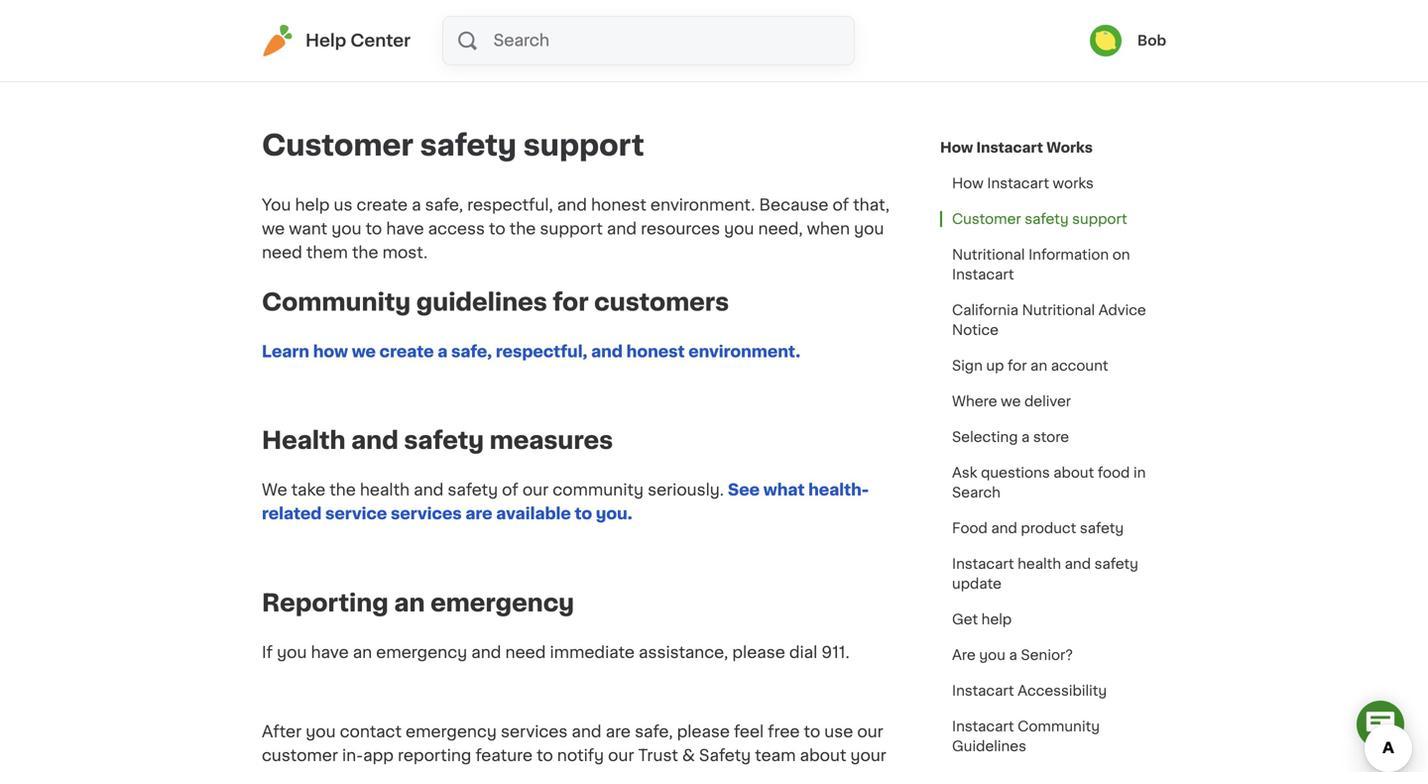 Task type: describe. For each thing, give the bounding box(es) containing it.
assistance,
[[639, 645, 728, 661]]

dial
[[789, 645, 818, 661]]

get help
[[952, 613, 1012, 627]]

support inside "you help us create a safe, respectful, and honest environment. because of that, we want you to have access to the support and resources you need, when you need them the most."
[[540, 221, 603, 237]]

you right are
[[979, 649, 1006, 663]]

how for how instacart works
[[952, 177, 984, 190]]

after
[[262, 725, 302, 740]]

where we deliver
[[952, 395, 1071, 409]]

environment. for learn how we create a safe, respectful, and honest environment.
[[689, 344, 801, 360]]

are
[[952, 649, 976, 663]]

instacart image
[[262, 25, 294, 57]]

customer safety support link
[[940, 201, 1139, 237]]

ask
[[952, 466, 978, 480]]

customer
[[262, 748, 338, 764]]

how
[[313, 344, 348, 360]]

food and product safety link
[[940, 511, 1136, 547]]

because
[[759, 197, 829, 213]]

how instacart works
[[940, 141, 1093, 155]]

update
[[952, 577, 1002, 591]]

you down us
[[332, 221, 362, 237]]

ask questions about food in search link
[[940, 455, 1167, 511]]

use
[[825, 725, 853, 740]]

see what health- related service services are available to you. link
[[262, 483, 869, 522]]

0 horizontal spatial have
[[311, 645, 349, 661]]

please inside the after you contact emergency services and are safe, please feel free to use our customer in-app reporting feature to notify our trust & safety team about your recent experience.
[[677, 725, 730, 740]]

1 horizontal spatial need
[[505, 645, 546, 661]]

nutritional information on instacart link
[[940, 237, 1167, 293]]

experience.
[[318, 772, 411, 773]]

community guidelines for customers
[[262, 291, 729, 314]]

1 vertical spatial customer
[[952, 212, 1021, 226]]

them
[[306, 245, 348, 261]]

0 vertical spatial please
[[732, 645, 785, 661]]

of inside "you help us create a safe, respectful, and honest environment. because of that, we want you to have access to the support and resources you need, when you need them the most."
[[833, 197, 849, 213]]

instacart accessibility link
[[940, 674, 1119, 709]]

create for we
[[380, 344, 434, 360]]

customers
[[594, 291, 729, 314]]

works
[[1047, 141, 1093, 155]]

instacart inside nutritional information on instacart
[[952, 268, 1014, 282]]

how instacart works link
[[940, 130, 1093, 166]]

a down guidelines
[[438, 344, 448, 360]]

on
[[1113, 248, 1130, 262]]

are for available
[[466, 507, 493, 522]]

when
[[807, 221, 850, 237]]

safety right product
[[1080, 522, 1124, 536]]

help center link
[[262, 25, 411, 57]]

services inside the see what health- related service services are available to you.
[[391, 507, 462, 522]]

where
[[952, 395, 997, 409]]

food and product safety
[[952, 522, 1124, 536]]

accessibility
[[1018, 684, 1107, 698]]

to right access
[[489, 221, 506, 237]]

measures
[[490, 429, 613, 453]]

nutritional inside california nutritional advice notice
[[1022, 304, 1095, 317]]

how instacart works
[[952, 177, 1094, 190]]

service
[[325, 507, 387, 522]]

and inside instacart health and safety update
[[1065, 557, 1091, 571]]

safety up access
[[420, 131, 517, 160]]

team
[[755, 748, 796, 764]]

california nutritional advice notice link
[[940, 293, 1167, 348]]

you.
[[596, 507, 633, 522]]

1 vertical spatial of
[[502, 483, 519, 499]]

if
[[262, 645, 273, 661]]

1 horizontal spatial an
[[394, 592, 425, 616]]

learn how we create a safe, respectful, and honest environment.
[[262, 344, 801, 360]]

0 vertical spatial the
[[510, 221, 536, 237]]

learn how we create a safe, respectful, and honest environment. link
[[262, 344, 801, 360]]

instacart health and safety update link
[[940, 547, 1167, 602]]

Search search field
[[492, 17, 854, 64]]

us
[[334, 197, 353, 213]]

immediate
[[550, 645, 635, 661]]

learn
[[262, 344, 309, 360]]

health
[[262, 429, 346, 453]]

safety up "information"
[[1025, 212, 1069, 226]]

related
[[262, 507, 322, 522]]

works
[[1053, 177, 1094, 190]]

that,
[[853, 197, 890, 213]]

1 vertical spatial the
[[352, 245, 378, 261]]

safety
[[699, 748, 751, 764]]

to left notify
[[537, 748, 553, 764]]

ask questions about food in search
[[952, 466, 1146, 500]]

a left senior?
[[1009, 649, 1017, 663]]

if you have an emergency and need immediate assistance, please dial 911.
[[262, 645, 850, 661]]

honest for you help us create a safe, respectful, and honest environment. because of that, we want you to have access to the support and resources you need, when you need them the most.
[[591, 197, 647, 213]]

get
[[952, 613, 978, 627]]

bob link
[[1090, 25, 1167, 57]]

help center
[[306, 32, 411, 49]]

we
[[262, 483, 287, 499]]

reporting an emergency
[[262, 592, 574, 616]]

instacart down how instacart works
[[987, 177, 1049, 190]]

bob
[[1138, 34, 1167, 48]]

help for get
[[982, 613, 1012, 627]]

reporting
[[262, 592, 389, 616]]

see
[[728, 483, 760, 499]]

&
[[682, 748, 695, 764]]

create for us
[[357, 197, 408, 213]]

1 horizontal spatial our
[[608, 748, 634, 764]]

app
[[363, 748, 394, 764]]

see what health- related service services are available to you.
[[262, 483, 869, 522]]

honest for learn how we create a safe, respectful, and honest environment.
[[627, 344, 685, 360]]

food
[[1098, 466, 1130, 480]]

in
[[1134, 466, 1146, 480]]

search
[[952, 486, 1001, 500]]

your
[[851, 748, 887, 764]]

instacart up how instacart works link
[[977, 141, 1043, 155]]

reporting
[[398, 748, 472, 764]]

california nutritional advice notice
[[952, 304, 1146, 337]]

a inside "you help us create a safe, respectful, and honest environment. because of that, we want you to have access to the support and resources you need, when you need them the most."
[[412, 197, 421, 213]]

safe, for we
[[451, 344, 492, 360]]

how for how instacart works
[[940, 141, 973, 155]]

2 vertical spatial the
[[330, 483, 356, 499]]

senior?
[[1021, 649, 1073, 663]]

notify
[[557, 748, 604, 764]]

you right if
[[277, 645, 307, 661]]

available
[[496, 507, 571, 522]]

seriously.
[[648, 483, 724, 499]]

sign up for an account
[[952, 359, 1108, 373]]

we inside "you help us create a safe, respectful, and honest environment. because of that, we want you to have access to the support and resources you need, when you need them the most."
[[262, 221, 285, 237]]

sign up for an account link
[[940, 348, 1120, 384]]

deliver
[[1025, 395, 1071, 409]]



Task type: vqa. For each thing, say whether or not it's contained in the screenshot.
targets. as
no



Task type: locate. For each thing, give the bounding box(es) containing it.
food
[[952, 522, 988, 536]]

feature
[[476, 748, 533, 764]]

need
[[262, 245, 302, 261], [505, 645, 546, 661]]

how up how instacart works link
[[940, 141, 973, 155]]

0 vertical spatial our
[[523, 483, 549, 499]]

1 vertical spatial community
[[1018, 720, 1100, 734]]

advice
[[1099, 304, 1146, 317]]

selecting a store
[[952, 431, 1069, 444]]

1 vertical spatial health
[[1018, 557, 1061, 571]]

2 vertical spatial we
[[1001, 395, 1021, 409]]

how instacart works link
[[940, 166, 1106, 201]]

1 horizontal spatial please
[[732, 645, 785, 661]]

an for account
[[1031, 359, 1048, 373]]

please up &
[[677, 725, 730, 740]]

1 vertical spatial are
[[606, 725, 631, 740]]

1 vertical spatial need
[[505, 645, 546, 661]]

0 vertical spatial environment.
[[651, 197, 755, 213]]

0 horizontal spatial an
[[353, 645, 372, 661]]

up
[[986, 359, 1004, 373]]

2 vertical spatial safe,
[[635, 725, 673, 740]]

safety down health and safety measures
[[448, 483, 498, 499]]

0 vertical spatial about
[[1054, 466, 1094, 480]]

nutritional inside nutritional information on instacart
[[952, 248, 1025, 262]]

help for you
[[295, 197, 330, 213]]

account
[[1051, 359, 1108, 373]]

are down the we take the health and safety of our community seriously. at the bottom of the page
[[466, 507, 493, 522]]

need inside "you help us create a safe, respectful, and honest environment. because of that, we want you to have access to the support and resources you need, when you need them the most."
[[262, 245, 302, 261]]

911.
[[822, 645, 850, 661]]

health
[[360, 483, 410, 499], [1018, 557, 1061, 571]]

you left need,
[[724, 221, 754, 237]]

the
[[510, 221, 536, 237], [352, 245, 378, 261], [330, 483, 356, 499]]

for right up
[[1008, 359, 1027, 373]]

our up 'your'
[[857, 725, 884, 740]]

safe,
[[425, 197, 463, 213], [451, 344, 492, 360], [635, 725, 673, 740]]

of up when
[[833, 197, 849, 213]]

need,
[[758, 221, 803, 237]]

recent
[[262, 772, 314, 773]]

for for an
[[1008, 359, 1027, 373]]

and
[[557, 197, 587, 213], [607, 221, 637, 237], [591, 344, 623, 360], [351, 429, 399, 453], [414, 483, 444, 499], [991, 522, 1018, 536], [1065, 557, 1091, 571], [471, 645, 501, 661], [572, 725, 602, 740]]

an down reporting
[[353, 645, 372, 661]]

1 horizontal spatial community
[[1018, 720, 1100, 734]]

are down immediate
[[606, 725, 631, 740]]

respectful, for us
[[467, 197, 553, 213]]

questions
[[981, 466, 1050, 480]]

we take the health and safety of our community seriously.
[[262, 483, 728, 499]]

you
[[262, 197, 291, 213]]

nutritional up california on the right top of page
[[952, 248, 1025, 262]]

1 horizontal spatial customer safety support
[[952, 212, 1128, 226]]

emergency up if you have an emergency and need immediate assistance, please dial 911.
[[431, 592, 574, 616]]

respectful, inside "you help us create a safe, respectful, and honest environment. because of that, we want you to have access to the support and resources you need, when you need them the most."
[[467, 197, 553, 213]]

respectful, down community guidelines for customers
[[496, 344, 588, 360]]

about inside the after you contact emergency services and are safe, please feel free to use our customer in-app reporting feature to notify our trust & safety team about your recent experience.
[[800, 748, 847, 764]]

1 vertical spatial for
[[1008, 359, 1027, 373]]

contact
[[340, 725, 402, 740]]

honest inside "you help us create a safe, respectful, and honest environment. because of that, we want you to have access to the support and resources you need, when you need them the most."
[[591, 197, 647, 213]]

1 horizontal spatial help
[[982, 613, 1012, 627]]

instacart
[[977, 141, 1043, 155], [987, 177, 1049, 190], [952, 268, 1014, 282], [952, 557, 1014, 571], [952, 684, 1014, 698], [952, 720, 1014, 734]]

customer
[[262, 131, 413, 160], [952, 212, 1021, 226]]

create right us
[[357, 197, 408, 213]]

1 vertical spatial nutritional
[[1022, 304, 1095, 317]]

0 horizontal spatial services
[[391, 507, 462, 522]]

help right get
[[982, 613, 1012, 627]]

0 vertical spatial for
[[553, 291, 589, 314]]

are you a senior?
[[952, 649, 1073, 663]]

how down how instacart works
[[952, 177, 984, 190]]

access
[[428, 221, 485, 237]]

customer down how instacart works
[[952, 212, 1021, 226]]

0 vertical spatial help
[[295, 197, 330, 213]]

1 horizontal spatial have
[[386, 221, 424, 237]]

you help us create a safe, respectful, and honest environment. because of that, we want you to have access to the support and resources you need, when you need them the most.
[[262, 197, 890, 261]]

environment. for you help us create a safe, respectful, and honest environment. because of that, we want you to have access to the support and resources you need, when you need them the most.
[[651, 197, 755, 213]]

you
[[332, 221, 362, 237], [724, 221, 754, 237], [854, 221, 884, 237], [277, 645, 307, 661], [979, 649, 1006, 663], [306, 725, 336, 740]]

information
[[1029, 248, 1109, 262]]

a left store
[[1022, 431, 1030, 444]]

0 horizontal spatial are
[[466, 507, 493, 522]]

1 horizontal spatial about
[[1054, 466, 1094, 480]]

you inside the after you contact emergency services and are safe, please feel free to use our customer in-app reporting feature to notify our trust & safety team about your recent experience.
[[306, 725, 336, 740]]

health up service
[[360, 483, 410, 499]]

you up customer
[[306, 725, 336, 740]]

what
[[764, 483, 805, 499]]

0 horizontal spatial we
[[262, 221, 285, 237]]

1 vertical spatial emergency
[[376, 645, 467, 661]]

2 horizontal spatial we
[[1001, 395, 1021, 409]]

instacart up "update"
[[952, 557, 1014, 571]]

1 horizontal spatial for
[[1008, 359, 1027, 373]]

1 horizontal spatial health
[[1018, 557, 1061, 571]]

1 vertical spatial about
[[800, 748, 847, 764]]

safe, down guidelines
[[451, 344, 492, 360]]

0 vertical spatial emergency
[[431, 592, 574, 616]]

the right them
[[352, 245, 378, 261]]

services up feature
[[501, 725, 568, 740]]

1 vertical spatial have
[[311, 645, 349, 661]]

need down want
[[262, 245, 302, 261]]

sign
[[952, 359, 983, 373]]

california
[[952, 304, 1019, 317]]

respectful, up access
[[467, 197, 553, 213]]

1 vertical spatial our
[[857, 725, 884, 740]]

safe, up access
[[425, 197, 463, 213]]

0 horizontal spatial please
[[677, 725, 730, 740]]

our left trust
[[608, 748, 634, 764]]

0 vertical spatial need
[[262, 245, 302, 261]]

2 vertical spatial an
[[353, 645, 372, 661]]

we up selecting a store link
[[1001, 395, 1021, 409]]

safety inside instacart health and safety update
[[1095, 557, 1139, 571]]

1 vertical spatial an
[[394, 592, 425, 616]]

help up want
[[295, 197, 330, 213]]

1 vertical spatial create
[[380, 344, 434, 360]]

nutritional down nutritional information on instacart link
[[1022, 304, 1095, 317]]

support
[[524, 131, 644, 160], [1072, 212, 1128, 226], [540, 221, 603, 237]]

safety down food and product safety
[[1095, 557, 1139, 571]]

of up available
[[502, 483, 519, 499]]

please left dial
[[732, 645, 785, 661]]

and inside the after you contact emergency services and are safe, please feel free to use our customer in-app reporting feature to notify our trust & safety team about your recent experience.
[[572, 725, 602, 740]]

the right access
[[510, 221, 536, 237]]

help
[[295, 197, 330, 213], [982, 613, 1012, 627]]

we down 'you'
[[262, 221, 285, 237]]

0 vertical spatial of
[[833, 197, 849, 213]]

community up how
[[262, 291, 411, 314]]

get help link
[[940, 602, 1024, 638]]

services right service
[[391, 507, 462, 522]]

center
[[351, 32, 411, 49]]

0 horizontal spatial community
[[262, 291, 411, 314]]

want
[[289, 221, 327, 237]]

safe, up trust
[[635, 725, 673, 740]]

community down accessibility
[[1018, 720, 1100, 734]]

0 vertical spatial respectful,
[[467, 197, 553, 213]]

environment. up resources
[[651, 197, 755, 213]]

create inside "you help us create a safe, respectful, and honest environment. because of that, we want you to have access to the support and resources you need, when you need them the most."
[[357, 197, 408, 213]]

1 vertical spatial we
[[352, 344, 376, 360]]

0 horizontal spatial customer safety support
[[262, 131, 644, 160]]

0 vertical spatial services
[[391, 507, 462, 522]]

are inside the see what health- related service services are available to you.
[[466, 507, 493, 522]]

1 vertical spatial customer safety support
[[952, 212, 1128, 226]]

honest up resources
[[591, 197, 647, 213]]

1 horizontal spatial services
[[501, 725, 568, 740]]

0 vertical spatial create
[[357, 197, 408, 213]]

the up service
[[330, 483, 356, 499]]

1 vertical spatial how
[[952, 177, 984, 190]]

need left immediate
[[505, 645, 546, 661]]

instacart inside instacart health and safety update
[[952, 557, 1014, 571]]

instacart inside "link"
[[952, 684, 1014, 698]]

emergency inside the after you contact emergency services and are safe, please feel free to use our customer in-app reporting feature to notify our trust & safety team about your recent experience.
[[406, 725, 497, 740]]

0 vertical spatial health
[[360, 483, 410, 499]]

1 horizontal spatial of
[[833, 197, 849, 213]]

1 vertical spatial honest
[[627, 344, 685, 360]]

0 vertical spatial honest
[[591, 197, 647, 213]]

honest down 'customers'
[[627, 344, 685, 360]]

user avatar image
[[1090, 25, 1122, 57]]

we right how
[[352, 344, 376, 360]]

0 horizontal spatial help
[[295, 197, 330, 213]]

instacart inside instacart community guidelines
[[952, 720, 1014, 734]]

health down food and product safety link
[[1018, 557, 1061, 571]]

0 vertical spatial are
[[466, 507, 493, 522]]

community
[[262, 291, 411, 314], [1018, 720, 1100, 734]]

1 vertical spatial help
[[982, 613, 1012, 627]]

an for emergency
[[353, 645, 372, 661]]

emergency up reporting
[[406, 725, 497, 740]]

0 vertical spatial have
[[386, 221, 424, 237]]

customer up us
[[262, 131, 413, 160]]

1 vertical spatial environment.
[[689, 344, 801, 360]]

where we deliver link
[[940, 384, 1083, 420]]

2 horizontal spatial our
[[857, 725, 884, 740]]

0 vertical spatial we
[[262, 221, 285, 237]]

0 horizontal spatial customer
[[262, 131, 413, 160]]

instacart down are
[[952, 684, 1014, 698]]

0 vertical spatial safe,
[[425, 197, 463, 213]]

trust
[[638, 748, 678, 764]]

most.
[[382, 245, 428, 261]]

2 vertical spatial our
[[608, 748, 634, 764]]

are you a senior? link
[[940, 638, 1085, 674]]

0 horizontal spatial for
[[553, 291, 589, 314]]

2 vertical spatial emergency
[[406, 725, 497, 740]]

1 vertical spatial respectful,
[[496, 344, 588, 360]]

0 vertical spatial community
[[262, 291, 411, 314]]

0 horizontal spatial of
[[502, 483, 519, 499]]

have inside "you help us create a safe, respectful, and honest environment. because of that, we want you to have access to the support and resources you need, when you need them the most."
[[386, 221, 424, 237]]

our
[[523, 483, 549, 499], [857, 725, 884, 740], [608, 748, 634, 764]]

0 horizontal spatial health
[[360, 483, 410, 499]]

an
[[1031, 359, 1048, 373], [394, 592, 425, 616], [353, 645, 372, 661]]

for for customers
[[553, 291, 589, 314]]

notice
[[952, 323, 999, 337]]

1 horizontal spatial customer
[[952, 212, 1021, 226]]

are for safe,
[[606, 725, 631, 740]]

for up learn how we create a safe, respectful, and honest environment. link at the top of the page
[[553, 291, 589, 314]]

help inside "you help us create a safe, respectful, and honest environment. because of that, we want you to have access to the support and resources you need, when you need them the most."
[[295, 197, 330, 213]]

are inside the after you contact emergency services and are safe, please feel free to use our customer in-app reporting feature to notify our trust & safety team about your recent experience.
[[606, 725, 631, 740]]

an right reporting
[[394, 592, 425, 616]]

about down use
[[800, 748, 847, 764]]

take
[[291, 483, 325, 499]]

services
[[391, 507, 462, 522], [501, 725, 568, 740]]

about left 'food'
[[1054, 466, 1094, 480]]

our up available
[[523, 483, 549, 499]]

1 horizontal spatial are
[[606, 725, 631, 740]]

emergency down reporting an emergency
[[376, 645, 467, 661]]

have
[[386, 221, 424, 237], [311, 645, 349, 661]]

customer safety support down how instacart works link
[[952, 212, 1128, 226]]

respectful, for we
[[496, 344, 588, 360]]

0 vertical spatial how
[[940, 141, 973, 155]]

safe, for us
[[425, 197, 463, 213]]

health inside instacart health and safety update
[[1018, 557, 1061, 571]]

1 vertical spatial services
[[501, 725, 568, 740]]

0 vertical spatial an
[[1031, 359, 1048, 373]]

a up 'most.' in the top of the page
[[412, 197, 421, 213]]

safe, inside "you help us create a safe, respectful, and honest environment. because of that, we want you to have access to the support and resources you need, when you need them the most."
[[425, 197, 463, 213]]

1 vertical spatial safe,
[[451, 344, 492, 360]]

about inside ask questions about food in search
[[1054, 466, 1094, 480]]

0 vertical spatial nutritional
[[952, 248, 1025, 262]]

you down that,
[[854, 221, 884, 237]]

guidelines
[[952, 740, 1027, 754]]

0 vertical spatial customer
[[262, 131, 413, 160]]

to inside the see what health- related service services are available to you.
[[575, 507, 592, 522]]

health-
[[809, 483, 869, 499]]

after you contact emergency services and are safe, please feel free to use our customer in-app reporting feature to notify our trust & safety team about your recent experience.
[[262, 725, 887, 773]]

1 vertical spatial please
[[677, 725, 730, 740]]

community inside instacart community guidelines
[[1018, 720, 1100, 734]]

create right how
[[380, 344, 434, 360]]

environment. inside "you help us create a safe, respectful, and honest environment. because of that, we want you to have access to the support and resources you need, when you need them the most."
[[651, 197, 755, 213]]

customer safety support
[[262, 131, 644, 160], [952, 212, 1128, 226]]

0 horizontal spatial about
[[800, 748, 847, 764]]

have up 'most.' in the top of the page
[[386, 221, 424, 237]]

0 vertical spatial customer safety support
[[262, 131, 644, 160]]

services inside the after you contact emergency services and are safe, please feel free to use our customer in-app reporting feature to notify our trust & safety team about your recent experience.
[[501, 725, 568, 740]]

instacart community guidelines link
[[940, 709, 1167, 765]]

to down community
[[575, 507, 592, 522]]

1 horizontal spatial we
[[352, 344, 376, 360]]

create
[[357, 197, 408, 213], [380, 344, 434, 360]]

honest
[[591, 197, 647, 213], [627, 344, 685, 360]]

nutritional
[[952, 248, 1025, 262], [1022, 304, 1095, 317]]

health and safety measures
[[262, 429, 613, 453]]

instacart up california on the right top of page
[[952, 268, 1014, 282]]

safety up the we take the health and safety of our community seriously. at the bottom of the page
[[404, 429, 484, 453]]

to right want
[[366, 221, 382, 237]]

0 horizontal spatial need
[[262, 245, 302, 261]]

an up deliver
[[1031, 359, 1048, 373]]

store
[[1033, 431, 1069, 444]]

0 horizontal spatial our
[[523, 483, 549, 499]]

2 horizontal spatial an
[[1031, 359, 1048, 373]]

instacart up guidelines
[[952, 720, 1014, 734]]

instacart community guidelines
[[952, 720, 1100, 754]]

nutritional information on instacart
[[952, 248, 1130, 282]]

have down reporting
[[311, 645, 349, 661]]

environment. down 'customers'
[[689, 344, 801, 360]]

to left use
[[804, 725, 821, 740]]

instacart accessibility
[[952, 684, 1107, 698]]

instacart health and safety update
[[952, 557, 1139, 591]]

in-
[[342, 748, 363, 764]]

safe, inside the after you contact emergency services and are safe, please feel free to use our customer in-app reporting feature to notify our trust & safety team about your recent experience.
[[635, 725, 673, 740]]

selecting a store link
[[940, 420, 1081, 455]]

customer safety support up access
[[262, 131, 644, 160]]



